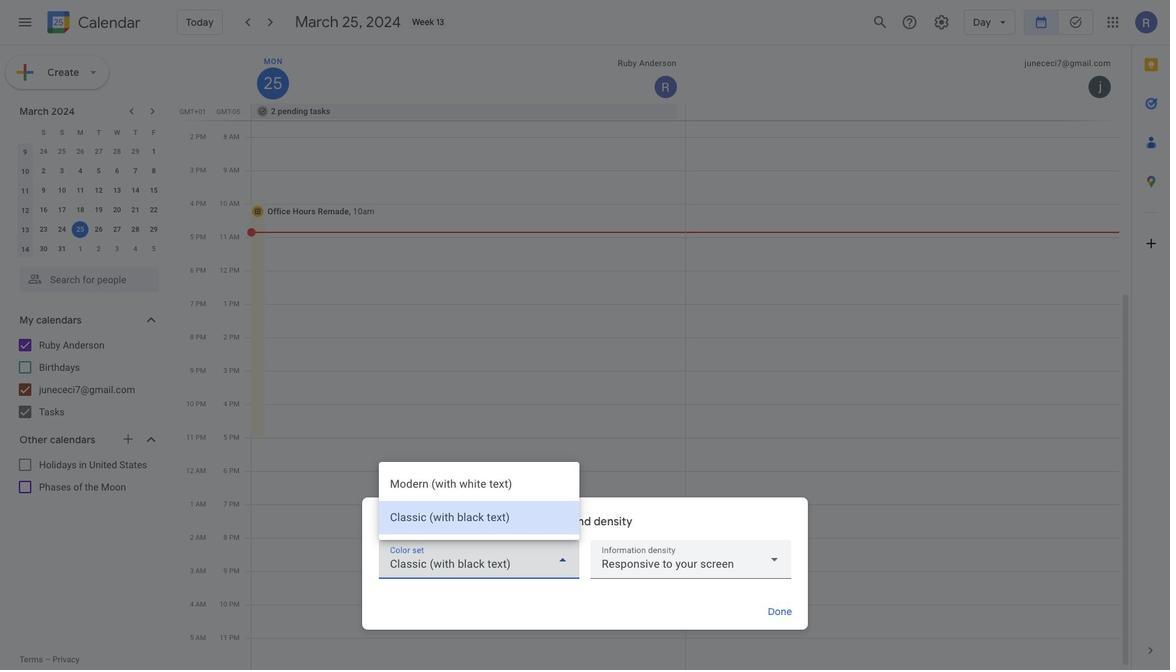 Task type: locate. For each thing, give the bounding box(es) containing it.
7 element
[[127, 163, 144, 180]]

11 element
[[72, 183, 89, 199]]

8 element
[[145, 163, 162, 180]]

tab list
[[1132, 45, 1170, 632]]

1 vertical spatial column header
[[16, 123, 34, 142]]

april 2 element
[[90, 241, 107, 258]]

april 5 element
[[145, 241, 162, 258]]

april 1 element
[[72, 241, 89, 258]]

24 element
[[54, 222, 70, 238]]

3 element
[[54, 163, 70, 180]]

21 element
[[127, 202, 144, 219]]

2 element
[[35, 163, 52, 180]]

dialog
[[362, 463, 808, 630]]

18 element
[[72, 202, 89, 219]]

5 element
[[90, 163, 107, 180]]

0 horizontal spatial column header
[[16, 123, 34, 142]]

1 horizontal spatial column header
[[251, 45, 686, 104]]

1 option from the top
[[379, 468, 580, 502]]

31 element
[[54, 241, 70, 258]]

None field
[[379, 541, 580, 580], [591, 541, 791, 580], [379, 541, 580, 580], [591, 541, 791, 580]]

other calendars list
[[3, 454, 173, 499]]

None search field
[[0, 262, 173, 293]]

option
[[379, 468, 580, 502], [379, 502, 580, 535]]

april 4 element
[[127, 241, 144, 258]]

20 element
[[109, 202, 125, 219]]

22 element
[[145, 202, 162, 219]]

cell
[[71, 220, 90, 240]]

february 28 element
[[109, 143, 125, 160]]

row
[[245, 104, 1131, 121], [16, 123, 163, 142], [16, 142, 163, 162], [16, 162, 163, 181], [16, 181, 163, 201], [16, 201, 163, 220], [16, 220, 163, 240], [16, 240, 163, 259]]

march 2024 grid
[[13, 123, 163, 259]]

19 element
[[90, 202, 107, 219]]

column header
[[251, 45, 686, 104], [16, 123, 34, 142]]

4 element
[[72, 163, 89, 180]]

april 3 element
[[109, 241, 125, 258]]

6 element
[[109, 163, 125, 180]]

heading
[[75, 14, 141, 31]]

row group
[[16, 142, 163, 259]]

10 element
[[54, 183, 70, 199]]

grid
[[178, 45, 1131, 671]]

2 option from the top
[[379, 502, 580, 535]]

column header inside march 2024 grid
[[16, 123, 34, 142]]



Task type: describe. For each thing, give the bounding box(es) containing it.
23 element
[[35, 222, 52, 238]]

15 element
[[145, 183, 162, 199]]

28 element
[[127, 222, 144, 238]]

calendar element
[[45, 8, 141, 39]]

february 26 element
[[72, 143, 89, 160]]

16 element
[[35, 202, 52, 219]]

1 element
[[145, 143, 162, 160]]

0 vertical spatial column header
[[251, 45, 686, 104]]

main drawer image
[[17, 14, 33, 31]]

25, today element
[[72, 222, 89, 238]]

color set list box
[[379, 463, 580, 541]]

9 element
[[35, 183, 52, 199]]

29 element
[[145, 222, 162, 238]]

cell inside row group
[[71, 220, 90, 240]]

26 element
[[90, 222, 107, 238]]

27 element
[[109, 222, 125, 238]]

row group inside march 2024 grid
[[16, 142, 163, 259]]

my calendars list
[[3, 334, 173, 424]]

12 element
[[90, 183, 107, 199]]

february 27 element
[[90, 143, 107, 160]]

14 element
[[127, 183, 144, 199]]

february 24 element
[[35, 143, 52, 160]]

february 25 element
[[54, 143, 70, 160]]

30 element
[[35, 241, 52, 258]]

17 element
[[54, 202, 70, 219]]

february 29 element
[[127, 143, 144, 160]]

13 element
[[109, 183, 125, 199]]

heading inside calendar 'element'
[[75, 14, 141, 31]]



Task type: vqa. For each thing, say whether or not it's contained in the screenshot.
"Main drawer" image
yes



